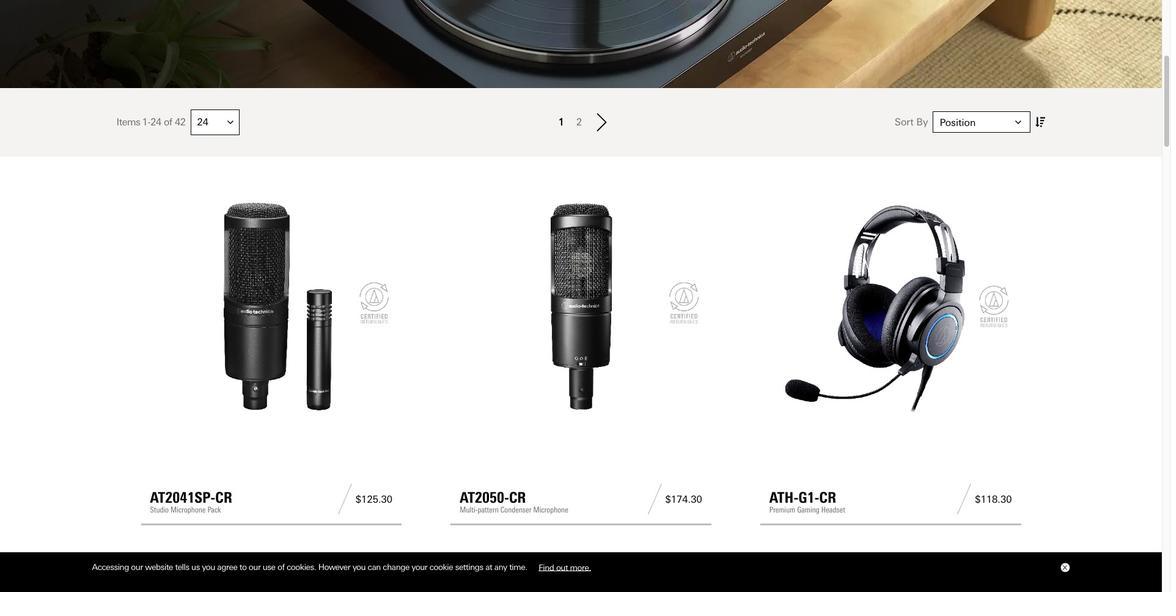 Task type: vqa. For each thing, say whether or not it's contained in the screenshot.
ORDERS
no



Task type: describe. For each thing, give the bounding box(es) containing it.
settings
[[455, 562, 484, 572]]

your
[[412, 562, 428, 572]]

cross image
[[1063, 565, 1068, 570]]

out
[[557, 562, 568, 572]]

microphone inside at2041sp-cr studio microphone pack
[[171, 505, 206, 514]]

pattern
[[478, 505, 499, 514]]

cr for at2050-
[[509, 489, 526, 506]]

divider line image for ath-g1-cr
[[954, 484, 976, 514]]

1 vertical spatial of
[[278, 562, 285, 572]]

at2041sp cr image
[[150, 185, 393, 428]]

$118.30
[[976, 493, 1013, 505]]

all products image
[[0, 0, 1163, 88]]

by
[[917, 116, 929, 128]]

items 1-24 of 42
[[117, 116, 186, 128]]

2 you from the left
[[353, 562, 366, 572]]

set ascending direction image
[[1036, 115, 1046, 130]]

at2050 cr image
[[460, 185, 703, 428]]

website
[[145, 562, 173, 572]]

at2050-cr multi-pattern condenser microphone
[[460, 489, 569, 514]]

2 our from the left
[[249, 562, 261, 572]]

condenser
[[501, 505, 532, 514]]

at2041sp-cr studio microphone pack
[[150, 489, 232, 514]]

next image
[[595, 113, 610, 131]]

carrat down image
[[1016, 119, 1022, 125]]

cookie
[[430, 562, 453, 572]]

any
[[495, 562, 508, 572]]

0 horizontal spatial of
[[164, 116, 172, 128]]

agree
[[217, 562, 238, 572]]

tells
[[175, 562, 189, 572]]

more.
[[570, 562, 591, 572]]

time.
[[510, 562, 528, 572]]

to
[[240, 562, 247, 572]]

divider line image for at2050-cr
[[644, 484, 666, 514]]

headset
[[822, 505, 846, 514]]

find out more. link
[[530, 558, 601, 577]]

use
[[263, 562, 276, 572]]

us
[[192, 562, 200, 572]]

sort by
[[895, 116, 929, 128]]

pack
[[208, 505, 221, 514]]

change
[[383, 562, 410, 572]]

1 you from the left
[[202, 562, 215, 572]]

ath g1 cr image
[[770, 185, 1013, 428]]

however
[[318, 562, 351, 572]]

studio
[[150, 505, 169, 514]]



Task type: locate. For each thing, give the bounding box(es) containing it.
2 cr from the left
[[509, 489, 526, 506]]

multi-
[[460, 505, 478, 514]]

1-
[[142, 116, 151, 128]]

42
[[175, 116, 186, 128]]

microphone left pack
[[171, 505, 206, 514]]

1 divider line image from the left
[[334, 484, 356, 514]]

1
[[559, 116, 565, 128]]

0 horizontal spatial our
[[131, 562, 143, 572]]

our right the to
[[249, 562, 261, 572]]

find
[[539, 562, 554, 572]]

2 link
[[574, 114, 585, 130]]

cr inside at2041sp-cr studio microphone pack
[[216, 489, 232, 506]]

can
[[368, 562, 381, 572]]

microphone inside at2050-cr multi-pattern condenser microphone
[[534, 505, 569, 514]]

ath-g1-cr premium gaming headset
[[770, 489, 846, 514]]

1 microphone from the left
[[171, 505, 206, 514]]

items
[[117, 116, 140, 128]]

cr inside ath-g1-cr premium gaming headset
[[820, 489, 837, 506]]

divider line image for at2041sp-cr
[[334, 484, 356, 514]]

carrat down image
[[227, 119, 233, 125]]

of right use
[[278, 562, 285, 572]]

our
[[131, 562, 143, 572], [249, 562, 261, 572]]

0 vertical spatial of
[[164, 116, 172, 128]]

2 horizontal spatial divider line image
[[954, 484, 976, 514]]

1 horizontal spatial our
[[249, 562, 261, 572]]

1 horizontal spatial cr
[[509, 489, 526, 506]]

you left can
[[353, 562, 366, 572]]

gaming
[[798, 505, 820, 514]]

2 horizontal spatial cr
[[820, 489, 837, 506]]

of
[[164, 116, 172, 128], [278, 562, 285, 572]]

cr
[[216, 489, 232, 506], [509, 489, 526, 506], [820, 489, 837, 506]]

2 microphone from the left
[[534, 505, 569, 514]]

sort
[[895, 116, 914, 128]]

cookies.
[[287, 562, 316, 572]]

1 our from the left
[[131, 562, 143, 572]]

0 horizontal spatial cr
[[216, 489, 232, 506]]

pager previous image
[[552, 125, 567, 143]]

accessing
[[92, 562, 129, 572]]

g1-
[[799, 489, 820, 506]]

0 horizontal spatial microphone
[[171, 505, 206, 514]]

1 cr from the left
[[216, 489, 232, 506]]

1 horizontal spatial microphone
[[534, 505, 569, 514]]

at2050-
[[460, 489, 509, 506]]

of right 24
[[164, 116, 172, 128]]

$125.30
[[356, 493, 393, 505]]

2
[[577, 116, 582, 128]]

24
[[151, 116, 161, 128]]

our left website
[[131, 562, 143, 572]]

divider line image
[[334, 484, 356, 514], [644, 484, 666, 514], [954, 484, 976, 514]]

you right us
[[202, 562, 215, 572]]

ath-
[[770, 489, 799, 506]]

3 cr from the left
[[820, 489, 837, 506]]

microphone
[[171, 505, 206, 514], [534, 505, 569, 514]]

at2041sp-
[[150, 489, 216, 506]]

premium
[[770, 505, 796, 514]]

3 divider line image from the left
[[954, 484, 976, 514]]

0 horizontal spatial you
[[202, 562, 215, 572]]

1 horizontal spatial of
[[278, 562, 285, 572]]

2 divider line image from the left
[[644, 484, 666, 514]]

cr inside at2050-cr multi-pattern condenser microphone
[[509, 489, 526, 506]]

cr for at2041sp-
[[216, 489, 232, 506]]

you
[[202, 562, 215, 572], [353, 562, 366, 572]]

at
[[486, 562, 493, 572]]

$174.30
[[666, 493, 703, 505]]

find out more.
[[539, 562, 591, 572]]

microphone right condenser
[[534, 505, 569, 514]]

0 horizontal spatial divider line image
[[334, 484, 356, 514]]

accessing our website tells us you agree to our use of cookies. however you can change your cookie settings at any time.
[[92, 562, 530, 572]]

1 horizontal spatial you
[[353, 562, 366, 572]]

1 horizontal spatial divider line image
[[644, 484, 666, 514]]



